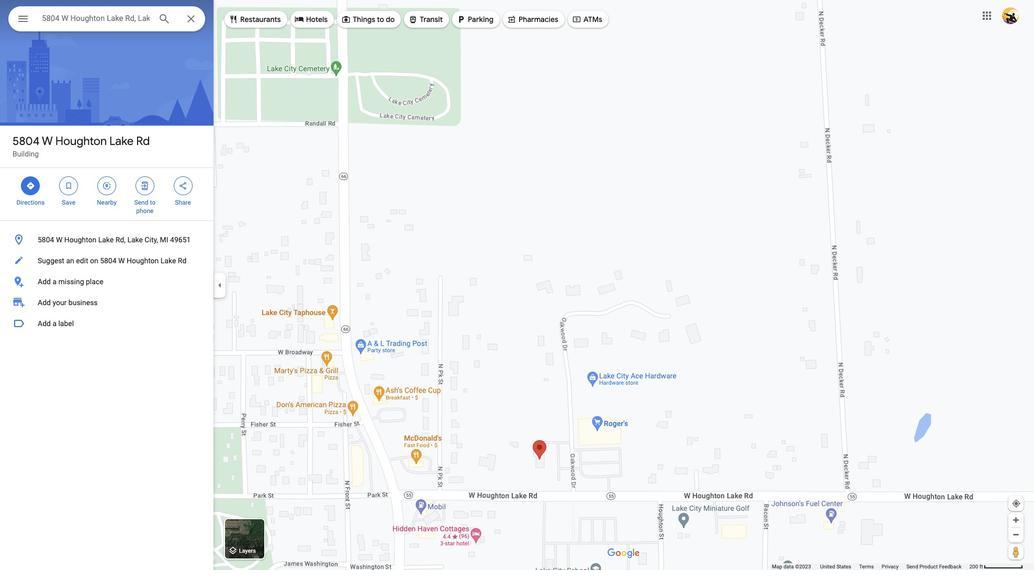Task type: locate. For each thing, give the bounding box(es) containing it.
1 horizontal spatial send
[[907, 564, 919, 570]]

a
[[53, 278, 57, 286], [53, 320, 57, 328]]

1 vertical spatial rd
[[178, 257, 187, 265]]

1 vertical spatial a
[[53, 320, 57, 328]]

lake right the rd,
[[127, 236, 143, 244]]

0 vertical spatial a
[[53, 278, 57, 286]]

terms
[[860, 564, 875, 570]]

0 vertical spatial rd
[[136, 134, 150, 149]]

send up phone
[[134, 199, 148, 206]]

49651
[[170, 236, 191, 244]]

phone
[[136, 207, 154, 215]]


[[508, 14, 517, 25]]

ft
[[980, 564, 984, 570]]

1 vertical spatial 5804
[[38, 236, 54, 244]]

map
[[773, 564, 783, 570]]

None field
[[42, 12, 150, 25]]

rd inside 5804 w houghton lake rd building
[[136, 134, 150, 149]]

add for add your business
[[38, 299, 51, 307]]

to
[[377, 15, 384, 24], [150, 199, 156, 206]]

2 a from the top
[[53, 320, 57, 328]]

actions for 5804 w houghton lake rd region
[[0, 168, 214, 221]]

lake down mi
[[161, 257, 176, 265]]

 things to do
[[342, 14, 395, 25]]

1 a from the top
[[53, 278, 57, 286]]

5804 w houghton lake rd, lake city, mi 49651
[[38, 236, 191, 244]]

lake inside 5804 w houghton lake rd building
[[110, 134, 134, 149]]

0 vertical spatial to
[[377, 15, 384, 24]]

terms button
[[860, 564, 875, 570]]

a left label
[[53, 320, 57, 328]]

privacy
[[882, 564, 899, 570]]

add down suggest
[[38, 278, 51, 286]]

footer containing map data ©2023
[[773, 564, 970, 570]]

w inside "suggest an edit on 5804 w houghton lake rd" button
[[118, 257, 125, 265]]

add left your
[[38, 299, 51, 307]]

a left missing
[[53, 278, 57, 286]]


[[457, 14, 466, 25]]

0 vertical spatial 5804
[[13, 134, 40, 149]]

1 vertical spatial add
[[38, 299, 51, 307]]

0 vertical spatial houghton
[[55, 134, 107, 149]]

a inside add a label button
[[53, 320, 57, 328]]

zoom in image
[[1013, 516, 1021, 524]]

1 horizontal spatial w
[[56, 236, 63, 244]]

your
[[53, 299, 67, 307]]

0 horizontal spatial w
[[42, 134, 53, 149]]

united
[[821, 564, 836, 570]]

add your business link
[[0, 292, 214, 313]]

show your location image
[[1012, 499, 1022, 509]]

city,
[[145, 236, 158, 244]]

add
[[38, 278, 51, 286], [38, 299, 51, 307], [38, 320, 51, 328]]

5804 up suggest
[[38, 236, 54, 244]]

lake
[[110, 134, 134, 149], [98, 236, 114, 244], [127, 236, 143, 244], [161, 257, 176, 265]]

0 horizontal spatial to
[[150, 199, 156, 206]]

united states button
[[821, 564, 852, 570]]

an
[[66, 257, 74, 265]]

5804 inside 5804 w houghton lake rd building
[[13, 134, 40, 149]]

5804 w houghton lake rd main content
[[0, 0, 214, 570]]

0 horizontal spatial send
[[134, 199, 148, 206]]

0 horizontal spatial rd
[[136, 134, 150, 149]]

to up phone
[[150, 199, 156, 206]]

houghton down city,
[[127, 257, 159, 265]]

rd down 49651
[[178, 257, 187, 265]]

send
[[134, 199, 148, 206], [907, 564, 919, 570]]

to inside  things to do
[[377, 15, 384, 24]]

send left product
[[907, 564, 919, 570]]

2 vertical spatial w
[[118, 257, 125, 265]]

1 add from the top
[[38, 278, 51, 286]]

houghton
[[55, 134, 107, 149], [64, 236, 96, 244], [127, 257, 159, 265]]

rd
[[136, 134, 150, 149], [178, 257, 187, 265]]

2 add from the top
[[38, 299, 51, 307]]

send for send product feedback
[[907, 564, 919, 570]]

0 vertical spatial add
[[38, 278, 51, 286]]

0 vertical spatial w
[[42, 134, 53, 149]]

2 vertical spatial add
[[38, 320, 51, 328]]

w inside 5804 w houghton lake rd, lake city, mi 49651 button
[[56, 236, 63, 244]]

2 horizontal spatial w
[[118, 257, 125, 265]]

a inside "add a missing place" button
[[53, 278, 57, 286]]

5804 for rd,
[[38, 236, 54, 244]]

 pharmacies
[[508, 14, 559, 25]]

on
[[90, 257, 98, 265]]

united states
[[821, 564, 852, 570]]

add for add a missing place
[[38, 278, 51, 286]]

 restaurants
[[229, 14, 281, 25]]

 atms
[[572, 14, 603, 25]]

lake inside "suggest an edit on 5804 w houghton lake rd" button
[[161, 257, 176, 265]]

5804 up building
[[13, 134, 40, 149]]

add for add a label
[[38, 320, 51, 328]]

200 ft button
[[970, 564, 1024, 570]]

5804 for rd
[[13, 134, 40, 149]]

 search field
[[8, 6, 205, 34]]

rd,
[[116, 236, 126, 244]]

pharmacies
[[519, 15, 559, 24]]

1 vertical spatial send
[[907, 564, 919, 570]]

restaurants
[[240, 15, 281, 24]]

w inside 5804 w houghton lake rd building
[[42, 134, 53, 149]]

1 vertical spatial w
[[56, 236, 63, 244]]

add a missing place
[[38, 278, 104, 286]]

w
[[42, 134, 53, 149], [56, 236, 63, 244], [118, 257, 125, 265]]

2 vertical spatial houghton
[[127, 257, 159, 265]]

0 vertical spatial send
[[134, 199, 148, 206]]


[[229, 14, 238, 25]]

5804 right on
[[100, 257, 117, 265]]

1 horizontal spatial rd
[[178, 257, 187, 265]]

mi
[[160, 236, 168, 244]]

send inside send product feedback button
[[907, 564, 919, 570]]

to left do
[[377, 15, 384, 24]]

hotels
[[306, 15, 328, 24]]

1 vertical spatial houghton
[[64, 236, 96, 244]]


[[409, 14, 418, 25]]

missing
[[58, 278, 84, 286]]


[[140, 180, 150, 192]]

lake up  on the top of the page
[[110, 134, 134, 149]]

add left label
[[38, 320, 51, 328]]

place
[[86, 278, 104, 286]]

w for rd
[[42, 134, 53, 149]]

footer
[[773, 564, 970, 570]]

rd up ""
[[136, 134, 150, 149]]

houghton up 
[[55, 134, 107, 149]]

houghton up edit
[[64, 236, 96, 244]]

houghton inside 5804 w houghton lake rd building
[[55, 134, 107, 149]]

1 vertical spatial to
[[150, 199, 156, 206]]

 hotels
[[295, 14, 328, 25]]


[[572, 14, 582, 25]]

5804
[[13, 134, 40, 149], [38, 236, 54, 244], [100, 257, 117, 265]]

feedback
[[940, 564, 962, 570]]

suggest
[[38, 257, 64, 265]]

send inside the send to phone
[[134, 199, 148, 206]]

3 add from the top
[[38, 320, 51, 328]]

1 horizontal spatial to
[[377, 15, 384, 24]]



Task type: vqa. For each thing, say whether or not it's contained in the screenshot.
City,
yes



Task type: describe. For each thing, give the bounding box(es) containing it.
layers
[[239, 548, 256, 555]]

add a missing place button
[[0, 271, 214, 292]]

states
[[837, 564, 852, 570]]

add your business
[[38, 299, 98, 307]]

2 vertical spatial 5804
[[100, 257, 117, 265]]

suggest an edit on 5804 w houghton lake rd button
[[0, 250, 214, 271]]

5804 w houghton lake rd, lake city, mi 49651 button
[[0, 229, 214, 250]]

things
[[353, 15, 376, 24]]

directions
[[16, 199, 45, 206]]

atms
[[584, 15, 603, 24]]

rd inside button
[[178, 257, 187, 265]]

save
[[62, 199, 75, 206]]

send product feedback
[[907, 564, 962, 570]]

©2023
[[796, 564, 812, 570]]

footer inside google maps element
[[773, 564, 970, 570]]

show street view coverage image
[[1009, 544, 1025, 560]]

w for rd,
[[56, 236, 63, 244]]

5804 w houghton lake rd building
[[13, 134, 150, 158]]

google maps element
[[0, 0, 1035, 570]]

product
[[920, 564, 939, 570]]


[[64, 180, 73, 192]]

business
[[69, 299, 98, 307]]

add a label
[[38, 320, 74, 328]]

a for missing
[[53, 278, 57, 286]]

data
[[784, 564, 795, 570]]

 parking
[[457, 14, 494, 25]]

map data ©2023
[[773, 564, 813, 570]]

200
[[970, 564, 979, 570]]

5804 W Houghton Lake Rd, Lake City, MI 49651 field
[[8, 6, 205, 31]]

lake left the rd,
[[98, 236, 114, 244]]

parking
[[468, 15, 494, 24]]

edit
[[76, 257, 88, 265]]

share
[[175, 199, 191, 206]]


[[26, 180, 35, 192]]

to inside the send to phone
[[150, 199, 156, 206]]

 button
[[8, 6, 38, 34]]

google account: ben nelson  
(ben.nelson1980@gmail.com) image
[[1003, 7, 1020, 24]]

none field inside the 5804 w houghton lake rd, lake city, mi 49651 field
[[42, 12, 150, 25]]

building
[[13, 150, 39, 158]]

collapse side panel image
[[214, 279, 226, 291]]

 transit
[[409, 14, 443, 25]]


[[17, 12, 29, 26]]

send product feedback button
[[907, 564, 962, 570]]

do
[[386, 15, 395, 24]]

houghton for rd
[[55, 134, 107, 149]]

privacy button
[[882, 564, 899, 570]]

add a label button
[[0, 313, 214, 334]]

a for label
[[53, 320, 57, 328]]

200 ft
[[970, 564, 984, 570]]

nearby
[[97, 199, 117, 206]]

label
[[58, 320, 74, 328]]


[[295, 14, 304, 25]]

suggest an edit on 5804 w houghton lake rd
[[38, 257, 187, 265]]

zoom out image
[[1013, 531, 1021, 539]]

send to phone
[[134, 199, 156, 215]]


[[102, 180, 112, 192]]

transit
[[420, 15, 443, 24]]

send for send to phone
[[134, 199, 148, 206]]


[[178, 180, 188, 192]]


[[342, 14, 351, 25]]

houghton for rd,
[[64, 236, 96, 244]]



